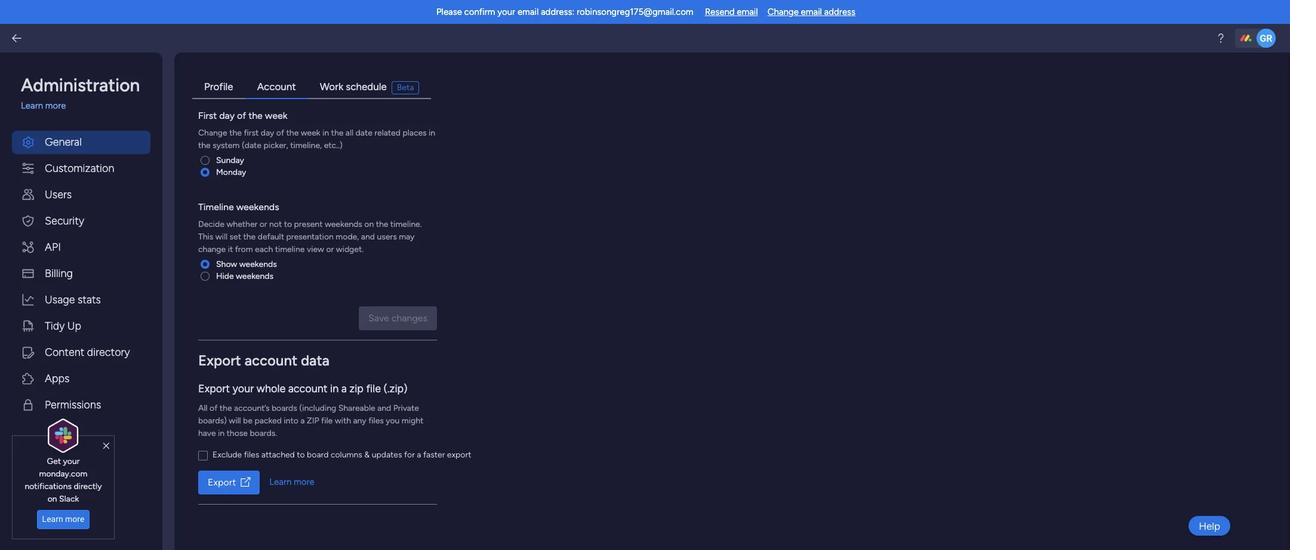 Task type: locate. For each thing, give the bounding box(es) containing it.
the up users on the left top of page
[[376, 219, 388, 229]]

learn for "learn more" button
[[42, 514, 63, 524]]

timeline
[[275, 244, 305, 254]]

whether
[[227, 219, 258, 229]]

dapulse x slim image
[[103, 441, 109, 451]]

0 horizontal spatial on
[[48, 494, 57, 504]]

more down slack
[[65, 514, 84, 524]]

of right all
[[210, 403, 218, 413]]

account
[[245, 351, 298, 369], [288, 382, 328, 395]]

change
[[768, 7, 799, 17], [198, 128, 227, 138]]

day inside change the first day of the week in the all date related places in the system (date picker, timeline, etc..)
[[261, 128, 274, 138]]

0 vertical spatial learn more link
[[21, 99, 151, 113]]

change for change the first day of the week in the all date related places in the system (date picker, timeline, etc..)
[[198, 128, 227, 138]]

system
[[213, 140, 240, 150]]

2 vertical spatial a
[[417, 449, 421, 460]]

resend email link
[[705, 7, 758, 17]]

0 horizontal spatial or
[[260, 219, 267, 229]]

in right have at the bottom of page
[[218, 428, 225, 438]]

0 vertical spatial learn more
[[270, 477, 315, 488]]

1 vertical spatial learn more link
[[270, 476, 315, 489]]

timeline.
[[391, 219, 422, 229]]

not
[[269, 219, 282, 229]]

of up first
[[237, 110, 246, 121]]

or right view
[[326, 244, 334, 254]]

1 vertical spatial account
[[288, 382, 328, 395]]

1 horizontal spatial day
[[261, 128, 274, 138]]

more for "learn more" button
[[65, 514, 84, 524]]

learn more link down attached
[[270, 476, 315, 489]]

1 vertical spatial week
[[301, 128, 321, 138]]

on down notifications
[[48, 494, 57, 504]]

export
[[198, 351, 241, 369], [198, 382, 230, 395], [208, 476, 236, 488]]

boards
[[272, 403, 297, 413]]

this
[[198, 231, 213, 242]]

stats
[[78, 293, 101, 306]]

1 vertical spatial export
[[198, 382, 230, 395]]

account's
[[234, 403, 270, 413]]

2 vertical spatial more
[[65, 514, 84, 524]]

files right "any" at left bottom
[[369, 415, 384, 426]]

1 vertical spatial and
[[378, 403, 391, 413]]

be
[[243, 415, 253, 426]]

0 vertical spatial week
[[265, 110, 288, 121]]

weekends
[[236, 201, 279, 212], [325, 219, 362, 229], [239, 259, 277, 269], [236, 271, 274, 281]]

0 vertical spatial of
[[237, 110, 246, 121]]

get your monday.com notifications directly on slack
[[25, 456, 102, 504]]

whole
[[257, 382, 286, 395]]

files
[[369, 415, 384, 426], [244, 449, 259, 460]]

2 horizontal spatial your
[[498, 7, 516, 17]]

day up picker,
[[261, 128, 274, 138]]

1 vertical spatial your
[[233, 382, 254, 395]]

in right places
[[429, 128, 435, 138]]

will inside all of the account's boards (including shareable and private boards) will be packed into a zip file with any files you might have in those boards.
[[229, 415, 241, 426]]

0 vertical spatial export
[[198, 351, 241, 369]]

on left timeline. on the left
[[364, 219, 374, 229]]

learn more
[[270, 477, 315, 488], [42, 514, 84, 524]]

the up from
[[243, 231, 256, 242]]

learn down slack
[[42, 514, 63, 524]]

learn more link down administration
[[21, 99, 151, 113]]

1 vertical spatial learn
[[270, 477, 292, 488]]

1 vertical spatial a
[[301, 415, 305, 426]]

weekends up the whether
[[236, 201, 279, 212]]

exclude
[[213, 449, 242, 460]]

resend email
[[705, 7, 758, 17]]

related
[[375, 128, 401, 138]]

weekends down the each
[[239, 259, 277, 269]]

your right confirm
[[498, 7, 516, 17]]

0 vertical spatial change
[[768, 7, 799, 17]]

learn down administration
[[21, 100, 43, 111]]

0 horizontal spatial and
[[361, 231, 375, 242]]

2 horizontal spatial of
[[276, 128, 284, 138]]

to
[[284, 219, 292, 229], [297, 449, 305, 460]]

1 horizontal spatial week
[[301, 128, 321, 138]]

1 horizontal spatial learn more
[[270, 477, 315, 488]]

0 horizontal spatial a
[[301, 415, 305, 426]]

exclude files attached to board columns & updates for a faster export
[[213, 449, 472, 460]]

etc..)
[[324, 140, 343, 150]]

you
[[386, 415, 400, 426]]

1 vertical spatial will
[[229, 415, 241, 426]]

v2 export image
[[241, 477, 250, 487]]

users
[[377, 231, 397, 242]]

0 vertical spatial on
[[364, 219, 374, 229]]

sunday
[[216, 155, 244, 165]]

learn down attached
[[270, 477, 292, 488]]

0 horizontal spatial change
[[198, 128, 227, 138]]

robinsongreg175@gmail.com
[[577, 7, 694, 17]]

1 horizontal spatial learn more link
[[270, 476, 315, 489]]

1 horizontal spatial email
[[737, 7, 758, 17]]

learn inside administration learn more
[[21, 100, 43, 111]]

weekends up mode,
[[325, 219, 362, 229]]

1 vertical spatial or
[[326, 244, 334, 254]]

0 horizontal spatial your
[[63, 456, 80, 466]]

0 vertical spatial files
[[369, 415, 384, 426]]

boards)
[[198, 415, 227, 426]]

1 vertical spatial day
[[261, 128, 274, 138]]

weekends down show weekends
[[236, 271, 274, 281]]

3 email from the left
[[801, 7, 822, 17]]

your up account's
[[233, 382, 254, 395]]

1 horizontal spatial change
[[768, 7, 799, 17]]

profile link
[[192, 76, 245, 99]]

1 vertical spatial to
[[297, 449, 305, 460]]

zip
[[307, 415, 319, 426]]

change inside change the first day of the week in the all date related places in the system (date picker, timeline, etc..)
[[198, 128, 227, 138]]

set
[[230, 231, 241, 242]]

to right "not"
[[284, 219, 292, 229]]

a inside all of the account's boards (including shareable and private boards) will be packed into a zip file with any files you might have in those boards.
[[301, 415, 305, 426]]

0 horizontal spatial email
[[518, 7, 539, 17]]

day right first
[[219, 110, 235, 121]]

0 vertical spatial learn
[[21, 100, 43, 111]]

week down account 'link'
[[265, 110, 288, 121]]

0 vertical spatial account
[[245, 351, 298, 369]]

learn more down attached
[[270, 477, 315, 488]]

directly
[[74, 481, 102, 491]]

monday.com
[[39, 469, 87, 479]]

view
[[307, 244, 324, 254]]

0 horizontal spatial file
[[321, 415, 333, 426]]

apps button
[[12, 367, 151, 390]]

learn more link
[[21, 99, 151, 113], [270, 476, 315, 489]]

1 vertical spatial file
[[321, 415, 333, 426]]

files right exclude
[[244, 449, 259, 460]]

0 vertical spatial file
[[366, 382, 381, 395]]

1 vertical spatial more
[[294, 477, 315, 488]]

week up timeline,
[[301, 128, 321, 138]]

0 horizontal spatial will
[[215, 231, 228, 242]]

email right resend
[[737, 7, 758, 17]]

will left set
[[215, 231, 228, 242]]

1 horizontal spatial files
[[369, 415, 384, 426]]

account up (including
[[288, 382, 328, 395]]

1 horizontal spatial your
[[233, 382, 254, 395]]

your for get your monday.com notifications directly on slack
[[63, 456, 80, 466]]

date
[[356, 128, 373, 138]]

0 horizontal spatial day
[[219, 110, 235, 121]]

more inside button
[[65, 514, 84, 524]]

2 vertical spatial of
[[210, 403, 218, 413]]

the left 'system'
[[198, 140, 211, 150]]

1 vertical spatial learn more
[[42, 514, 84, 524]]

0 vertical spatial will
[[215, 231, 228, 242]]

email left address:
[[518, 7, 539, 17]]

tidy
[[45, 319, 65, 332]]

more
[[45, 100, 66, 111], [294, 477, 315, 488], [65, 514, 84, 524]]

1 vertical spatial on
[[48, 494, 57, 504]]

boards.
[[250, 428, 277, 438]]

apps
[[45, 372, 70, 385]]

will up those on the bottom of page
[[229, 415, 241, 426]]

1 horizontal spatial on
[[364, 219, 374, 229]]

2 horizontal spatial email
[[801, 7, 822, 17]]

change email address link
[[768, 7, 856, 17]]

on inside decide whether or not to present weekends on the timeline. this will set the default presentation mode, and users may change it from each timeline view or widget.
[[364, 219, 374, 229]]

and
[[361, 231, 375, 242], [378, 403, 391, 413]]

export for export your whole account in a zip file (.zip)
[[198, 382, 230, 395]]

help
[[1199, 520, 1221, 532]]

the
[[249, 110, 263, 121], [229, 128, 242, 138], [286, 128, 299, 138], [331, 128, 344, 138], [198, 140, 211, 150], [376, 219, 388, 229], [243, 231, 256, 242], [220, 403, 232, 413]]

0 vertical spatial day
[[219, 110, 235, 121]]

more down administration
[[45, 100, 66, 111]]

learn inside button
[[42, 514, 63, 524]]

customization
[[45, 162, 114, 175]]

to left board
[[297, 449, 305, 460]]

1 horizontal spatial and
[[378, 403, 391, 413]]

account link
[[245, 76, 308, 99]]

into
[[284, 415, 298, 426]]

2 vertical spatial your
[[63, 456, 80, 466]]

resend
[[705, 7, 735, 17]]

learn more down slack
[[42, 514, 84, 524]]

export inside 'button'
[[208, 476, 236, 488]]

1 horizontal spatial will
[[229, 415, 241, 426]]

with
[[335, 415, 351, 426]]

0 vertical spatial to
[[284, 219, 292, 229]]

0 horizontal spatial week
[[265, 110, 288, 121]]

address
[[825, 7, 856, 17]]

your inside get your monday.com notifications directly on slack
[[63, 456, 80, 466]]

1 horizontal spatial a
[[341, 382, 347, 395]]

change right resend email link on the right top of the page
[[768, 7, 799, 17]]

the up boards)
[[220, 403, 232, 413]]

your up monday.com
[[63, 456, 80, 466]]

or left "not"
[[260, 219, 267, 229]]

0 vertical spatial a
[[341, 382, 347, 395]]

a
[[341, 382, 347, 395], [301, 415, 305, 426], [417, 449, 421, 460]]

the inside all of the account's boards (including shareable and private boards) will be packed into a zip file with any files you might have in those boards.
[[220, 403, 232, 413]]

0 horizontal spatial to
[[284, 219, 292, 229]]

(including
[[299, 403, 336, 413]]

2 email from the left
[[737, 7, 758, 17]]

change down first
[[198, 128, 227, 138]]

mode,
[[336, 231, 359, 242]]

billing
[[45, 267, 73, 280]]

first day of the week
[[198, 110, 288, 121]]

0 vertical spatial or
[[260, 219, 267, 229]]

slack
[[59, 494, 79, 504]]

security button
[[12, 209, 151, 233]]

decide
[[198, 219, 225, 229]]

work
[[320, 81, 343, 93]]

change email address
[[768, 7, 856, 17]]

account up whole
[[245, 351, 298, 369]]

export for export
[[208, 476, 236, 488]]

and up you
[[378, 403, 391, 413]]

0 vertical spatial more
[[45, 100, 66, 111]]

0 horizontal spatial learn more link
[[21, 99, 151, 113]]

0 horizontal spatial learn more
[[42, 514, 84, 524]]

and left users on the left top of page
[[361, 231, 375, 242]]

show
[[216, 259, 237, 269]]

confirm
[[464, 7, 496, 17]]

more down board
[[294, 477, 315, 488]]

hide
[[216, 271, 234, 281]]

1 vertical spatial of
[[276, 128, 284, 138]]

might
[[402, 415, 424, 426]]

of up picker,
[[276, 128, 284, 138]]

1 vertical spatial change
[[198, 128, 227, 138]]

week
[[265, 110, 288, 121], [301, 128, 321, 138]]

0 horizontal spatial of
[[210, 403, 218, 413]]

email left address
[[801, 7, 822, 17]]

1 vertical spatial files
[[244, 449, 259, 460]]

2 vertical spatial learn
[[42, 514, 63, 524]]

0 vertical spatial and
[[361, 231, 375, 242]]

2 vertical spatial export
[[208, 476, 236, 488]]

weekends inside decide whether or not to present weekends on the timeline. this will set the default presentation mode, and users may change it from each timeline view or widget.
[[325, 219, 362, 229]]

(.zip)
[[384, 382, 408, 395]]

weekends for show weekends
[[239, 259, 277, 269]]

learn more inside button
[[42, 514, 84, 524]]

day
[[219, 110, 235, 121], [261, 128, 274, 138]]



Task type: describe. For each thing, give the bounding box(es) containing it.
in inside all of the account's boards (including shareable and private boards) will be packed into a zip file with any files you might have in those boards.
[[218, 428, 225, 438]]

week inside change the first day of the week in the all date related places in the system (date picker, timeline, etc..)
[[301, 128, 321, 138]]

of inside all of the account's boards (including shareable and private boards) will be packed into a zip file with any files you might have in those boards.
[[210, 403, 218, 413]]

your for export your whole account in a zip file (.zip)
[[233, 382, 254, 395]]

0 horizontal spatial files
[[244, 449, 259, 460]]

board
[[307, 449, 329, 460]]

the up first
[[249, 110, 263, 121]]

may
[[399, 231, 415, 242]]

show weekends
[[216, 259, 277, 269]]

notifications
[[25, 481, 72, 491]]

1 horizontal spatial file
[[366, 382, 381, 395]]

please
[[437, 7, 462, 17]]

tidy up button
[[12, 314, 151, 338]]

permissions
[[45, 398, 101, 411]]

zip
[[350, 382, 364, 395]]

api
[[45, 240, 61, 254]]

data
[[301, 351, 330, 369]]

more for the rightmost learn more link
[[294, 477, 315, 488]]

export button
[[198, 470, 260, 494]]

the up 'system'
[[229, 128, 242, 138]]

billing button
[[12, 262, 151, 285]]

beta
[[397, 82, 414, 93]]

greg robinson image
[[1257, 29, 1276, 48]]

private
[[393, 403, 419, 413]]

1 email from the left
[[518, 7, 539, 17]]

email for change email address
[[801, 7, 822, 17]]

first
[[244, 128, 259, 138]]

present
[[294, 219, 323, 229]]

widget.
[[336, 244, 364, 254]]

address:
[[541, 7, 575, 17]]

export for export account data
[[198, 351, 241, 369]]

the left the all
[[331, 128, 344, 138]]

general
[[45, 135, 82, 148]]

files inside all of the account's boards (including shareable and private boards) will be packed into a zip file with any files you might have in those boards.
[[369, 415, 384, 426]]

export account data
[[198, 351, 330, 369]]

2 horizontal spatial a
[[417, 449, 421, 460]]

any
[[353, 415, 367, 426]]

administration
[[21, 75, 140, 96]]

help image
[[1215, 32, 1227, 44]]

on inside get your monday.com notifications directly on slack
[[48, 494, 57, 504]]

help button
[[1189, 516, 1231, 536]]

learn for the rightmost learn more link
[[270, 477, 292, 488]]

schedule
[[346, 81, 387, 93]]

up
[[67, 319, 81, 332]]

usage
[[45, 293, 75, 306]]

please confirm your email address: robinsongreg175@gmail.com
[[437, 7, 694, 17]]

security
[[45, 214, 84, 227]]

of inside change the first day of the week in the all date related places in the system (date picker, timeline, etc..)
[[276, 128, 284, 138]]

the up timeline,
[[286, 128, 299, 138]]

more inside administration learn more
[[45, 100, 66, 111]]

picker,
[[264, 140, 288, 150]]

customization button
[[12, 157, 151, 180]]

1 horizontal spatial to
[[297, 449, 305, 460]]

learn more for the rightmost learn more link
[[270, 477, 315, 488]]

content directory
[[45, 346, 130, 359]]

back to workspace image
[[11, 32, 23, 44]]

change for change email address
[[768, 7, 799, 17]]

1 horizontal spatial or
[[326, 244, 334, 254]]

and inside all of the account's boards (including shareable and private boards) will be packed into a zip file with any files you might have in those boards.
[[378, 403, 391, 413]]

shareable
[[338, 403, 375, 413]]

directory
[[87, 346, 130, 359]]

learn more button
[[37, 510, 90, 529]]

default
[[258, 231, 284, 242]]

to inside decide whether or not to present weekends on the timeline. this will set the default presentation mode, and users may change it from each timeline view or widget.
[[284, 219, 292, 229]]

content directory button
[[12, 341, 151, 364]]

1 horizontal spatial of
[[237, 110, 246, 121]]

have
[[198, 428, 216, 438]]

all of the account's boards (including shareable and private boards) will be packed into a zip file with any files you might have in those boards.
[[198, 403, 424, 438]]

timeline,
[[290, 140, 322, 150]]

email for resend email
[[737, 7, 758, 17]]

hide weekends
[[216, 271, 274, 281]]

&
[[364, 449, 370, 460]]

usage stats button
[[12, 288, 151, 311]]

export
[[447, 449, 472, 460]]

permissions button
[[12, 393, 151, 417]]

decide whether or not to present weekends on the timeline. this will set the default presentation mode, and users may change it from each timeline view or widget.
[[198, 219, 422, 254]]

learn more for "learn more" button
[[42, 514, 84, 524]]

(date
[[242, 140, 262, 150]]

in up etc..) at top
[[323, 128, 329, 138]]

for
[[404, 449, 415, 460]]

those
[[227, 428, 248, 438]]

first
[[198, 110, 217, 121]]

0 vertical spatial your
[[498, 7, 516, 17]]

work schedule
[[320, 81, 387, 93]]

and inside decide whether or not to present weekends on the timeline. this will set the default presentation mode, and users may change it from each timeline view or widget.
[[361, 231, 375, 242]]

users
[[45, 188, 72, 201]]

packed
[[255, 415, 282, 426]]

tidy up
[[45, 319, 81, 332]]

change the first day of the week in the all date related places in the system (date picker, timeline, etc..)
[[198, 128, 435, 150]]

weekends for hide weekends
[[236, 271, 274, 281]]

will inside decide whether or not to present weekends on the timeline. this will set the default presentation mode, and users may change it from each timeline view or widget.
[[215, 231, 228, 242]]

timeline
[[198, 201, 234, 212]]

get
[[47, 456, 61, 466]]

file inside all of the account's boards (including shareable and private boards) will be packed into a zip file with any files you might have in those boards.
[[321, 415, 333, 426]]

columns
[[331, 449, 362, 460]]

places
[[403, 128, 427, 138]]

administration learn more
[[21, 75, 140, 111]]

export your whole account in a zip file (.zip)
[[198, 382, 408, 395]]

api button
[[12, 236, 151, 259]]

change
[[198, 244, 226, 254]]

faster
[[423, 449, 445, 460]]

weekends for timeline weekends
[[236, 201, 279, 212]]

attached
[[261, 449, 295, 460]]

content
[[45, 346, 84, 359]]

from
[[235, 244, 253, 254]]

each
[[255, 244, 273, 254]]

general button
[[12, 131, 151, 154]]

in left zip
[[330, 382, 339, 395]]



Task type: vqa. For each thing, say whether or not it's contained in the screenshot.
boards.
yes



